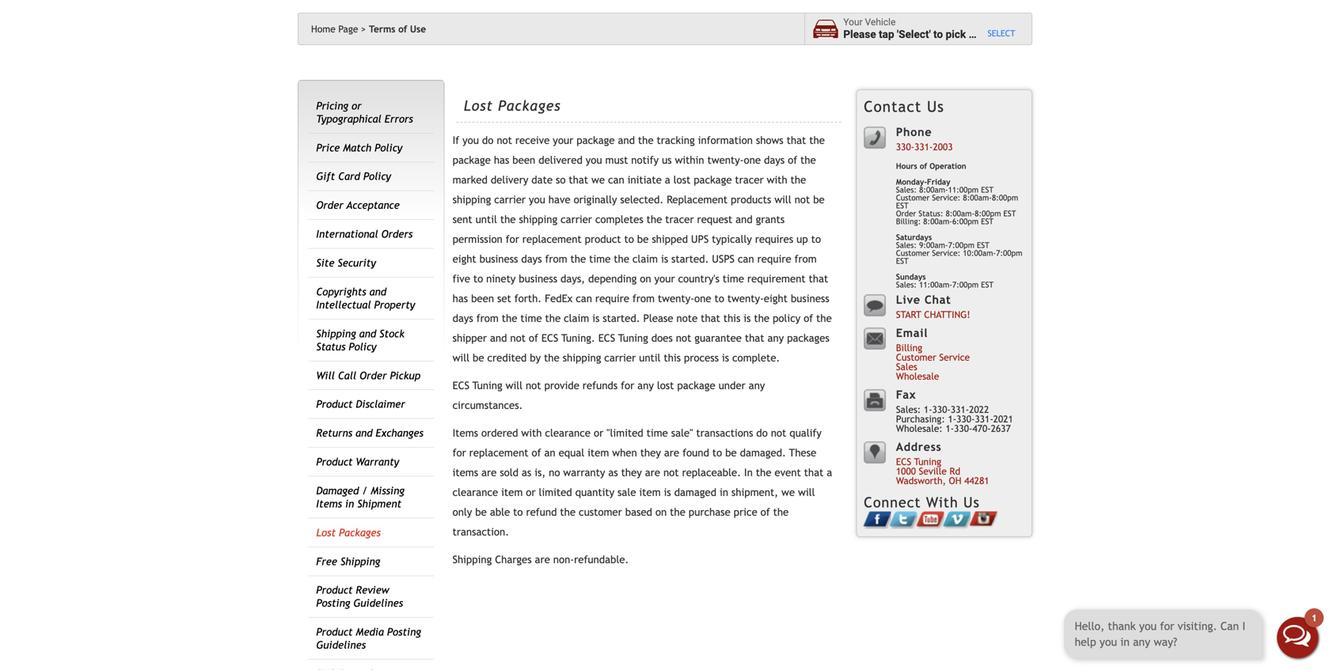 Task type: locate. For each thing, give the bounding box(es) containing it.
0 vertical spatial we
[[592, 174, 605, 186]]

1 vertical spatial until
[[639, 352, 661, 364]]

guidelines inside product media posting guidelines
[[316, 640, 366, 652]]

items ordered with clearance or "limited time sale" transactions do not qualify for replacement of an equal item when they are found to be damaged. these items are sold as is, no warranty as they are not replaceable. in the event that a clearance item or limited quantity sale item is damaged in shipment, we will only be able to refund the customer based on the purchase price of the transaction.
[[453, 427, 832, 539]]

your left country's
[[655, 273, 675, 285]]

to down completes on the left top of the page
[[624, 233, 634, 246]]

we inside items ordered with clearance or "limited time sale" transactions do not qualify for replacement of an equal item when they are found to be damaged. these items are sold as is, no warranty as they are not replaceable. in the event that a clearance item or limited quantity sale item is damaged in shipment, we will only be able to refund the customer based on the purchase price of the transaction.
[[782, 487, 795, 499]]

typographical
[[316, 113, 382, 125]]

1 vertical spatial your
[[655, 273, 675, 285]]

we up originally on the top left of the page
[[592, 174, 605, 186]]

days down shows
[[764, 154, 785, 166]]

and down products
[[736, 214, 753, 226]]

0 vertical spatial service:
[[932, 193, 961, 202]]

they right when
[[640, 447, 661, 459]]

1 vertical spatial customer
[[896, 249, 930, 258]]

0 horizontal spatial your
[[553, 134, 574, 147]]

friday
[[927, 177, 951, 186]]

requires
[[755, 233, 794, 246]]

twenty- down information
[[708, 154, 744, 166]]

be right only
[[475, 507, 487, 519]]

8:00pm down 11:00pm
[[975, 209, 1001, 218]]

items inside damaged / missing items in shipment
[[316, 498, 342, 510]]

item
[[588, 447, 609, 459], [501, 487, 523, 499], [639, 487, 661, 499]]

sales link
[[896, 361, 918, 372]]

we down the event
[[782, 487, 795, 499]]

lost up marked at left top
[[464, 97, 493, 114]]

0 vertical spatial this
[[724, 313, 741, 325]]

days up shipper
[[453, 313, 473, 325]]

order down gift
[[316, 199, 343, 212]]

ecs inside the address ecs tuning 1000 seville rd wadsworth, oh 44281
[[896, 456, 912, 467]]

only
[[453, 507, 472, 519]]

tuning down the "address"
[[914, 456, 942, 467]]

1 vertical spatial for
[[621, 380, 634, 392]]

1 horizontal spatial posting
[[387, 627, 421, 639]]

330-331-2003 link
[[896, 141, 953, 152]]

shipper
[[453, 332, 487, 345]]

0 vertical spatial require
[[757, 253, 792, 265]]

package inside ecs tuning will not provide refunds for any lost package under any circumstances.
[[677, 380, 716, 392]]

any
[[768, 332, 784, 345], [638, 380, 654, 392], [749, 380, 765, 392]]

started. down depending
[[603, 313, 640, 325]]

0 horizontal spatial with
[[521, 427, 542, 440]]

phone
[[896, 125, 932, 139]]

sales: up live
[[896, 280, 917, 289]]

lost packages up receive
[[464, 97, 561, 114]]

1 vertical spatial tuning
[[473, 380, 503, 392]]

carrier up refunds
[[604, 352, 636, 364]]

1 horizontal spatial this
[[724, 313, 741, 325]]

1 horizontal spatial started.
[[672, 253, 709, 265]]

in down replaceable.
[[720, 487, 729, 499]]

item up based
[[639, 487, 661, 499]]

ecs down the "address"
[[896, 456, 912, 467]]

tuning
[[618, 332, 648, 345], [473, 380, 503, 392], [914, 456, 942, 467]]

0 horizontal spatial you
[[463, 134, 479, 147]]

lost inside if you do not receive your package and the tracking information shows that the package has been delivered you must notify us within twenty-one days of the marked delivery date so that we can initiate a lost package tracer with the shipping carrier you have originally selected. replacement products will not be sent until the shipping carrier completes the tracer request and grants permission for replacement product to be shipped ups typically requires up to eight business days from the time the claim is started. usps can require from five to ninety business days, depending on your country's time requirement that has been set forth. fedex can require from twenty-one to twenty-eight business days from the time the claim is started. please note that this is the policy of the shipper and not of ecs tuning. ecs tuning does not guarantee that any packages will be credited by the shipping carrier until this process is complete.
[[674, 174, 691, 186]]

guidelines for media
[[316, 640, 366, 652]]

policy right card
[[363, 170, 391, 183]]

grants
[[756, 214, 785, 226]]

shipping inside shipping and stock status policy
[[316, 328, 356, 340]]

330- down 2022
[[954, 423, 973, 434]]

1 vertical spatial clearance
[[453, 487, 498, 499]]

for inside ecs tuning will not provide refunds for any lost package under any circumstances.
[[621, 380, 634, 392]]

item up warranty
[[588, 447, 609, 459]]

0 horizontal spatial posting
[[316, 598, 350, 610]]

0 vertical spatial days
[[764, 154, 785, 166]]

carrier down delivery
[[494, 194, 526, 206]]

items left ordered
[[453, 427, 478, 440]]

require
[[757, 253, 792, 265], [595, 293, 630, 305]]

2 vertical spatial policy
[[349, 341, 377, 353]]

1 vertical spatial us
[[964, 494, 980, 511]]

8:00am- up 6:00pm
[[963, 193, 992, 202]]

package up the 'must'
[[577, 134, 615, 147]]

claim up tuning.
[[564, 313, 589, 325]]

copyrights
[[316, 286, 366, 298]]

0 horizontal spatial business
[[480, 253, 518, 265]]

ecs right tuning.
[[598, 332, 615, 345]]

days up forth. at top
[[521, 253, 542, 265]]

a right "pick"
[[969, 28, 975, 41]]

1 vertical spatial please
[[643, 313, 673, 325]]

tuning inside if you do not receive your package and the tracking information shows that the package has been delivered you must notify us within twenty-one days of the marked delivery date so that we can initiate a lost package tracer with the shipping carrier you have originally selected. replacement products will not be sent until the shipping carrier completes the tracer request and grants permission for replacement product to be shipped ups typically requires up to eight business days from the time the claim is started. usps can require from five to ninety business days, depending on your country's time requirement that has been set forth. fedex can require from twenty-one to twenty-eight business days from the time the claim is started. please note that this is the policy of the shipper and not of ecs tuning. ecs tuning does not guarantee that any packages will be credited by the shipping carrier until this process is complete.
[[618, 332, 648, 345]]

0 horizontal spatial please
[[643, 313, 673, 325]]

time inside items ordered with clearance or "limited time sale" transactions do not qualify for replacement of an equal item when they are found to be damaged. these items are sold as is, no warranty as they are not replaceable. in the event that a clearance item or limited quantity sale item is damaged in shipment, we will only be able to refund the customer based on the purchase price of the transaction.
[[647, 427, 668, 440]]

0 horizontal spatial carrier
[[494, 194, 526, 206]]

shipping down lost packages link at the left bottom of page
[[340, 556, 380, 568]]

packages up free shipping
[[339, 527, 381, 539]]

1 horizontal spatial days
[[521, 253, 542, 265]]

2 horizontal spatial business
[[791, 293, 830, 305]]

with
[[926, 494, 959, 511]]

that
[[787, 134, 806, 147], [569, 174, 588, 186], [809, 273, 828, 285], [701, 313, 720, 325], [745, 332, 765, 345], [804, 467, 824, 479]]

shipment
[[357, 498, 402, 510]]

can
[[608, 174, 625, 186], [738, 253, 754, 265], [576, 293, 592, 305]]

home page link
[[311, 23, 366, 34]]

2 horizontal spatial tuning
[[914, 456, 942, 467]]

0 vertical spatial items
[[453, 427, 478, 440]]

they
[[640, 447, 661, 459], [621, 467, 642, 479]]

product up returns
[[316, 398, 353, 411]]

0 horizontal spatial item
[[501, 487, 523, 499]]

will
[[316, 370, 335, 382]]

started. up country's
[[672, 253, 709, 265]]

policy
[[375, 142, 403, 154], [363, 170, 391, 183], [349, 341, 377, 353]]

shipping down transaction.
[[453, 554, 492, 566]]

3 product from the top
[[316, 585, 353, 597]]

1 vertical spatial policy
[[363, 170, 391, 183]]

for up items
[[453, 447, 466, 459]]

1 horizontal spatial us
[[964, 494, 980, 511]]

packages up receive
[[498, 97, 561, 114]]

been
[[513, 154, 536, 166], [471, 293, 494, 305]]

international orders
[[316, 228, 413, 240]]

2 vertical spatial customer
[[896, 352, 937, 363]]

seville
[[919, 466, 947, 477]]

warranty
[[356, 456, 399, 468]]

posting for product review posting guidelines
[[316, 598, 350, 610]]

1 horizontal spatial on
[[656, 507, 667, 519]]

this down does
[[664, 352, 681, 364]]

live
[[896, 293, 921, 306]]

to
[[934, 28, 943, 41], [624, 233, 634, 246], [811, 233, 821, 246], [473, 273, 483, 285], [715, 293, 724, 305], [713, 447, 722, 459], [513, 507, 523, 519]]

billing
[[896, 342, 923, 353]]

item down the sold on the bottom of the page
[[501, 487, 523, 499]]

product for product media posting guidelines
[[316, 627, 353, 639]]

sales: down 'fax'
[[896, 404, 921, 415]]

will inside ecs tuning will not provide refunds for any lost package under any circumstances.
[[506, 380, 523, 392]]

saturdays
[[896, 233, 932, 242]]

0 vertical spatial for
[[506, 233, 519, 246]]

an
[[544, 447, 556, 459]]

must
[[605, 154, 628, 166]]

package
[[577, 134, 615, 147], [453, 154, 491, 166], [694, 174, 732, 186], [677, 380, 716, 392]]

product inside product review posting guidelines
[[316, 585, 353, 597]]

1 vertical spatial items
[[316, 498, 342, 510]]

to up replaceable.
[[713, 447, 722, 459]]

lost packages up free shipping
[[316, 527, 381, 539]]

or down the is,
[[526, 487, 536, 499]]

service: down friday
[[932, 193, 961, 202]]

until down does
[[639, 352, 661, 364]]

7:00pm down 6:00pm
[[948, 241, 975, 250]]

product for product disclaimer
[[316, 398, 353, 411]]

or left '"limited'
[[594, 427, 604, 440]]

can down days,
[[576, 293, 592, 305]]

do right if
[[482, 134, 494, 147]]

will down the event
[[798, 487, 815, 499]]

11:00pm
[[948, 185, 979, 194]]

have
[[549, 194, 571, 206]]

service: left 10:00am-
[[932, 249, 961, 258]]

0 horizontal spatial 331-
[[915, 141, 933, 152]]

time
[[589, 253, 611, 265], [723, 273, 744, 285], [521, 313, 542, 325], [647, 427, 668, 440]]

one down shows
[[744, 154, 761, 166]]

match
[[343, 142, 372, 154]]

0 horizontal spatial one
[[694, 293, 712, 305]]

notify
[[631, 154, 659, 166]]

replacement inside if you do not receive your package and the tracking information shows that the package has been delivered you must notify us within twenty-one days of the marked delivery date so that we can initiate a lost package tracer with the shipping carrier you have originally selected. replacement products will not be sent until the shipping carrier completes the tracer request and grants permission for replacement product to be shipped ups typically requires up to eight business days from the time the claim is started. usps can require from five to ninety business days, depending on your country's time requirement that has been set forth. fedex can require from twenty-one to twenty-eight business days from the time the claim is started. please note that this is the policy of the shipper and not of ecs tuning. ecs tuning does not guarantee that any packages will be credited by the shipping carrier until this process is complete.
[[523, 233, 582, 246]]

1 as from the left
[[522, 467, 532, 479]]

product media posting guidelines link
[[316, 627, 421, 652]]

select
[[988, 28, 1016, 38]]

twenty- down requirement
[[728, 293, 764, 305]]

for inside items ordered with clearance or "limited time sale" transactions do not qualify for replacement of an equal item when they are found to be damaged. these items are sold as is, no warranty as they are not replaceable. in the event that a clearance item or limited quantity sale item is damaged in shipment, we will only be able to refund the customer based on the purchase price of the transaction.
[[453, 447, 466, 459]]

returns
[[316, 427, 352, 440]]

2 horizontal spatial can
[[738, 253, 754, 265]]

pricing
[[316, 100, 348, 112]]

shipping
[[453, 194, 491, 206], [519, 214, 558, 226], [563, 352, 601, 364]]

set
[[497, 293, 511, 305]]

0 horizontal spatial order
[[316, 199, 343, 212]]

hours of operation monday-friday sales: 8:00am-11:00pm est customer service: 8:00am-8:00pm est order status: 8:00am-8:00pm est billing: 8:00am-6:00pm est saturdays sales: 9:00am-7:00pm est customer service: 10:00am-7:00pm est sundays sales: 11:00am-7:00pm est
[[896, 162, 1023, 289]]

one
[[744, 154, 761, 166], [694, 293, 712, 305]]

items down damaged
[[316, 498, 342, 510]]

us down the 44281
[[964, 494, 980, 511]]

orders
[[381, 228, 413, 240]]

one down country's
[[694, 293, 712, 305]]

event
[[775, 467, 801, 479]]

0 vertical spatial claim
[[633, 253, 658, 265]]

2 horizontal spatial for
[[621, 380, 634, 392]]

2 horizontal spatial shipping
[[563, 352, 601, 364]]

1 vertical spatial started.
[[603, 313, 640, 325]]

business up policy
[[791, 293, 830, 305]]

330- left 2637
[[957, 414, 975, 425]]

0 horizontal spatial or
[[352, 100, 362, 112]]

replacement
[[667, 194, 728, 206]]

1 vertical spatial lost packages
[[316, 527, 381, 539]]

lost up free in the left bottom of the page
[[316, 527, 336, 539]]

business up ninety
[[480, 253, 518, 265]]

1 vertical spatial business
[[519, 273, 558, 285]]

1 vertical spatial with
[[521, 427, 542, 440]]

complete.
[[732, 352, 780, 364]]

is up tuning.
[[592, 313, 600, 325]]

circumstances.
[[453, 400, 523, 412]]

a
[[969, 28, 975, 41], [665, 174, 670, 186], [827, 467, 832, 479]]

0 vertical spatial replacement
[[523, 233, 582, 246]]

ecs
[[542, 332, 558, 345], [598, 332, 615, 345], [453, 380, 470, 392], [896, 456, 912, 467]]

'select'
[[897, 28, 931, 41]]

product disclaimer link
[[316, 398, 405, 411]]

you down date
[[529, 194, 545, 206]]

4 product from the top
[[316, 627, 353, 639]]

"limited
[[607, 427, 644, 440]]

started.
[[672, 253, 709, 265], [603, 313, 640, 325]]

posting inside product media posting guidelines
[[387, 627, 421, 639]]

wholesale
[[896, 371, 939, 382]]

product inside product media posting guidelines
[[316, 627, 353, 639]]

2 vertical spatial you
[[529, 194, 545, 206]]

note
[[677, 313, 698, 325]]

2 vertical spatial for
[[453, 447, 466, 459]]

3 customer from the top
[[896, 352, 937, 363]]

2 product from the top
[[316, 456, 353, 468]]

do
[[482, 134, 494, 147], [757, 427, 768, 440]]

1- up wholesale:
[[924, 404, 932, 415]]

require down requires
[[757, 253, 792, 265]]

returns and exchanges link
[[316, 427, 424, 440]]

0 vertical spatial eight
[[453, 253, 476, 265]]

gift
[[316, 170, 335, 183]]

3 sales: from the top
[[896, 280, 917, 289]]

guidelines inside product review posting guidelines
[[353, 598, 403, 610]]

2021
[[994, 414, 1013, 425]]

2022
[[969, 404, 989, 415]]

0 vertical spatial or
[[352, 100, 362, 112]]

damaged / missing items in shipment
[[316, 485, 405, 510]]

product down free in the left bottom of the page
[[316, 585, 353, 597]]

for right refunds
[[621, 380, 634, 392]]

refundable.
[[574, 554, 629, 566]]

1 vertical spatial this
[[664, 352, 681, 364]]

for inside if you do not receive your package and the tracking information shows that the package has been delivered you must notify us within twenty-one days of the marked delivery date so that we can initiate a lost package tracer with the shipping carrier you have originally selected. replacement products will not be sent until the shipping carrier completes the tracer request and grants permission for replacement product to be shipped ups typically requires up to eight business days from the time the claim is started. usps can require from five to ninety business days, depending on your country's time requirement that has been set forth. fedex can require from twenty-one to twenty-eight business days from the time the claim is started. please note that this is the policy of the shipper and not of ecs tuning. ecs tuning does not guarantee that any packages will be credited by the shipping carrier until this process is complete.
[[506, 233, 519, 246]]

carrier down have
[[561, 214, 592, 226]]

1 horizontal spatial tuning
[[618, 332, 648, 345]]

0 vertical spatial lost packages
[[464, 97, 561, 114]]

when
[[612, 447, 637, 459]]

lost inside ecs tuning will not provide refunds for any lost package under any circumstances.
[[657, 380, 674, 392]]

posting down free in the left bottom of the page
[[316, 598, 350, 610]]

please down your
[[844, 28, 876, 41]]

tuning inside ecs tuning will not provide refunds for any lost package under any circumstances.
[[473, 380, 503, 392]]

0 vertical spatial you
[[463, 134, 479, 147]]

do inside items ordered with clearance or "limited time sale" transactions do not qualify for replacement of an equal item when they are found to be damaged. these items are sold as is, no warranty as they are not replaceable. in the event that a clearance item or limited quantity sale item is damaged in shipment, we will only be able to refund the customer based on the purchase price of the transaction.
[[757, 427, 768, 440]]

tuning inside the address ecs tuning 1000 seville rd wadsworth, oh 44281
[[914, 456, 942, 467]]

1 vertical spatial they
[[621, 467, 642, 479]]

10:00am-
[[963, 249, 996, 258]]

8:00am- up status:
[[919, 185, 948, 194]]

0 horizontal spatial has
[[453, 293, 468, 305]]

start chatting! link
[[896, 309, 971, 320]]

1 horizontal spatial has
[[494, 154, 509, 166]]

0 vertical spatial tracer
[[735, 174, 764, 186]]

are left 'non-'
[[535, 554, 550, 566]]

with up products
[[767, 174, 788, 186]]

2 customer from the top
[[896, 249, 930, 258]]

2 vertical spatial carrier
[[604, 352, 636, 364]]

1 horizontal spatial in
[[720, 487, 729, 499]]

0 horizontal spatial items
[[316, 498, 342, 510]]

1 horizontal spatial please
[[844, 28, 876, 41]]

based
[[625, 507, 652, 519]]

if you do not receive your package and the tracking information shows that the package has been delivered you must notify us within twenty-one days of the marked delivery date so that we can initiate a lost package tracer with the shipping carrier you have originally selected. replacement products will not be sent until the shipping carrier completes the tracer request and grants permission for replacement product to be shipped ups typically requires up to eight business days from the time the claim is started. usps can require from five to ninety business days, depending on your country's time requirement that has been set forth. fedex can require from twenty-one to twenty-eight business days from the time the claim is started. please note that this is the policy of the shipper and not of ecs tuning. ecs tuning does not guarantee that any packages will be credited by the shipping carrier until this process is complete.
[[453, 134, 832, 364]]

1 vertical spatial do
[[757, 427, 768, 440]]

posting inside product review posting guidelines
[[316, 598, 350, 610]]

pick
[[946, 28, 966, 41]]

a inside if you do not receive your package and the tracking information shows that the package has been delivered you must notify us within twenty-one days of the marked delivery date so that we can initiate a lost package tracer with the shipping carrier you have originally selected. replacement products will not be sent until the shipping carrier completes the tracer request and grants permission for replacement product to be shipped ups typically requires up to eight business days from the time the claim is started. usps can require from five to ninety business days, depending on your country's time requirement that has been set forth. fedex can require from twenty-one to twenty-eight business days from the time the claim is started. please note that this is the policy of the shipper and not of ecs tuning. ecs tuning does not guarantee that any packages will be credited by the shipping carrier until this process is complete.
[[665, 174, 670, 186]]

2 vertical spatial a
[[827, 467, 832, 479]]

tuning left does
[[618, 332, 648, 345]]

guidelines down review
[[353, 598, 403, 610]]

stock
[[379, 328, 405, 340]]

not left receive
[[497, 134, 512, 147]]

product media posting guidelines
[[316, 627, 421, 652]]

on right depending
[[640, 273, 651, 285]]

any down policy
[[768, 332, 784, 345]]

be
[[813, 194, 825, 206], [637, 233, 649, 246], [473, 352, 484, 364], [725, 447, 737, 459], [475, 507, 487, 519]]

wholesale:
[[896, 423, 943, 434]]

0 horizontal spatial a
[[665, 174, 670, 186]]

1 horizontal spatial item
[[588, 447, 609, 459]]

international
[[316, 228, 378, 240]]

1 horizontal spatial shipping
[[519, 214, 558, 226]]

been left set
[[471, 293, 494, 305]]

ninety
[[486, 273, 516, 285]]

4 sales: from the top
[[896, 404, 921, 415]]

0 horizontal spatial been
[[471, 293, 494, 305]]

1 product from the top
[[316, 398, 353, 411]]

0 vertical spatial us
[[927, 98, 945, 115]]

time down usps
[[723, 273, 744, 285]]

330- down phone
[[896, 141, 915, 152]]

lost down does
[[657, 380, 674, 392]]

product left media
[[316, 627, 353, 639]]

and inside "copyrights and intellectual property"
[[370, 286, 387, 298]]

1 vertical spatial days
[[521, 253, 542, 265]]

0 horizontal spatial lost
[[316, 527, 336, 539]]

price
[[316, 142, 340, 154]]

damaged
[[316, 485, 359, 497]]

are down sale"
[[664, 447, 680, 459]]

1 horizontal spatial 331-
[[951, 404, 969, 415]]

please inside if you do not receive your package and the tracking information shows that the package has been delivered you must notify us within twenty-one days of the marked delivery date so that we can initiate a lost package tracer with the shipping carrier you have originally selected. replacement products will not be sent until the shipping carrier completes the tracer request and grants permission for replacement product to be shipped ups typically requires up to eight business days from the time the claim is started. usps can require from five to ninety business days, depending on your country's time requirement that has been set forth. fedex can require from twenty-one to twenty-eight business days from the time the claim is started. please note that this is the policy of the shipper and not of ecs tuning. ecs tuning does not guarantee that any packages will be credited by the shipping carrier until this process is complete.
[[643, 313, 673, 325]]

0 horizontal spatial in
[[345, 498, 354, 510]]

will call order pickup link
[[316, 370, 421, 382]]

sales: inside fax sales: 1-330-331-2022 purchasing: 1-330-331-2021 wholesale: 1-330-470-2637
[[896, 404, 921, 415]]

1 vertical spatial 8:00pm
[[975, 209, 1001, 218]]

operation
[[930, 162, 967, 171]]

0 vertical spatial guidelines
[[353, 598, 403, 610]]

you right if
[[463, 134, 479, 147]]

eight up five
[[453, 253, 476, 265]]

be down transactions
[[725, 447, 737, 459]]

your
[[553, 134, 574, 147], [655, 273, 675, 285]]

2 horizontal spatial carrier
[[604, 352, 636, 364]]

1 vertical spatial or
[[594, 427, 604, 440]]

replacement down ordered
[[469, 447, 529, 459]]

carrier
[[494, 194, 526, 206], [561, 214, 592, 226], [604, 352, 636, 364]]

1 horizontal spatial lost
[[464, 97, 493, 114]]

product for product review posting guidelines
[[316, 585, 353, 597]]

and left stock
[[359, 328, 376, 340]]



Task type: vqa. For each thing, say whether or not it's contained in the screenshot.
'deleted'
no



Task type: describe. For each thing, give the bounding box(es) containing it.
review
[[356, 585, 389, 597]]

with inside if you do not receive your package and the tracking information shows that the package has been delivered you must notify us within twenty-one days of the marked delivery date so that we can initiate a lost package tracer with the shipping carrier you have originally selected. replacement products will not be sent until the shipping carrier completes the tracer request and grants permission for replacement product to be shipped ups typically requires up to eight business days from the time the claim is started. usps can require from five to ninety business days, depending on your country's time requirement that has been set forth. fedex can require from twenty-one to twenty-eight business days from the time the claim is started. please note that this is the policy of the shipper and not of ecs tuning. ecs tuning does not guarantee that any packages will be credited by the shipping carrier until this process is complete.
[[767, 174, 788, 186]]

0 horizontal spatial started.
[[603, 313, 640, 325]]

1 horizontal spatial lost packages
[[464, 97, 561, 114]]

1 customer from the top
[[896, 193, 930, 202]]

security
[[338, 257, 376, 269]]

product review posting guidelines
[[316, 585, 403, 610]]

status
[[316, 341, 346, 353]]

depending
[[588, 273, 637, 285]]

not up damaged
[[664, 467, 679, 479]]

terms of use
[[369, 23, 426, 34]]

2 vertical spatial days
[[453, 313, 473, 325]]

non-
[[553, 554, 574, 566]]

your vehicle please tap 'select' to pick a vehicle
[[844, 17, 1012, 41]]

please inside your vehicle please tap 'select' to pick a vehicle
[[844, 28, 876, 41]]

guarantee
[[695, 332, 742, 345]]

331- inside phone 330-331-2003
[[915, 141, 933, 152]]

that inside items ordered with clearance or "limited time sale" transactions do not qualify for replacement of an equal item when they are found to be damaged. these items are sold as is, no warranty as they are not replaceable. in the event that a clearance item or limited quantity sale item is damaged in shipment, we will only be able to refund the customer based on the purchase price of the transaction.
[[804, 467, 824, 479]]

wholesale link
[[896, 371, 939, 382]]

any inside if you do not receive your package and the tracking information shows that the package has been delivered you must notify us within twenty-one days of the marked delivery date so that we can initiate a lost package tracer with the shipping carrier you have originally selected. replacement products will not be sent until the shipping carrier completes the tracer request and grants permission for replacement product to be shipped ups typically requires up to eight business days from the time the claim is started. usps can require from five to ninety business days, depending on your country's time requirement that has been set forth. fedex can require from twenty-one to twenty-eight business days from the time the claim is started. please note that this is the policy of the shipper and not of ecs tuning. ecs tuning does not guarantee that any packages will be credited by the shipping carrier until this process is complete.
[[768, 332, 784, 345]]

in
[[744, 467, 753, 479]]

2 as from the left
[[608, 467, 618, 479]]

request
[[697, 214, 733, 226]]

ecs inside ecs tuning will not provide refunds for any lost package under any circumstances.
[[453, 380, 470, 392]]

items inside items ordered with clearance or "limited time sale" transactions do not qualify for replacement of an equal item when they are found to be damaged. these items are sold as is, no warranty as they are not replaceable. in the event that a clearance item or limited quantity sale item is damaged in shipment, we will only be able to refund the customer based on the purchase price of the transaction.
[[453, 427, 478, 440]]

0 horizontal spatial until
[[476, 214, 497, 226]]

6:00pm
[[953, 217, 979, 226]]

policy
[[773, 313, 801, 325]]

not up the credited
[[510, 332, 526, 345]]

be left 'shipped'
[[637, 233, 649, 246]]

package up replacement
[[694, 174, 732, 186]]

1 horizontal spatial require
[[757, 253, 792, 265]]

transaction.
[[453, 526, 509, 539]]

1 vertical spatial lost
[[316, 527, 336, 539]]

copyrights and intellectual property link
[[316, 286, 415, 311]]

do inside if you do not receive your package and the tracking information shows that the package has been delivered you must notify us within twenty-one days of the marked delivery date so that we can initiate a lost package tracer with the shipping carrier you have originally selected. replacement products will not be sent until the shipping carrier completes the tracer request and grants permission for replacement product to be shipped ups typically requires up to eight business days from the time the claim is started. usps can require from five to ninety business days, depending on your country's time requirement that has been set forth. fedex can require from twenty-one to twenty-eight business days from the time the claim is started. please note that this is the policy of the shipper and not of ecs tuning. ecs tuning does not guarantee that any packages will be credited by the shipping carrier until this process is complete.
[[482, 134, 494, 147]]

is down guarantee
[[722, 352, 729, 364]]

1 vertical spatial you
[[586, 154, 602, 166]]

0 vertical spatial lost
[[464, 97, 493, 114]]

tuning.
[[561, 332, 595, 345]]

product warranty
[[316, 456, 399, 468]]

0 vertical spatial business
[[480, 253, 518, 265]]

from down up
[[795, 253, 817, 265]]

email billing customer service sales wholesale
[[896, 327, 970, 382]]

and up the credited
[[490, 332, 507, 345]]

shipping for shipping charges are non-refundable.
[[453, 554, 492, 566]]

tap
[[879, 28, 894, 41]]

ecs left tuning.
[[542, 332, 558, 345]]

and down product disclaimer link
[[356, 427, 373, 440]]

posting for product media posting guidelines
[[387, 627, 421, 639]]

1 service: from the top
[[932, 193, 961, 202]]

not up up
[[795, 194, 810, 206]]

is down 'shipped'
[[661, 253, 668, 265]]

be right products
[[813, 194, 825, 206]]

customer inside email billing customer service sales wholesale
[[896, 352, 937, 363]]

fedex
[[545, 293, 573, 305]]

1- left 2022
[[948, 414, 957, 425]]

transactions
[[696, 427, 753, 440]]

7:00pm down 10:00am-
[[953, 280, 979, 289]]

is,
[[535, 467, 546, 479]]

1 horizontal spatial packages
[[498, 97, 561, 114]]

pricing or typographical errors link
[[316, 100, 413, 125]]

damaged
[[674, 487, 717, 499]]

no
[[549, 467, 560, 479]]

of inside hours of operation monday-friday sales: 8:00am-11:00pm est customer service: 8:00am-8:00pm est order status: 8:00am-8:00pm est billing: 8:00am-6:00pm est saturdays sales: 9:00am-7:00pm est customer service: 10:00am-7:00pm est sundays sales: 11:00am-7:00pm est
[[920, 162, 927, 171]]

8:00am- up 9:00am-
[[924, 217, 953, 226]]

that right requirement
[[809, 273, 828, 285]]

site
[[316, 257, 335, 269]]

ecs tuning will not provide refunds for any lost package under any circumstances.
[[453, 380, 765, 412]]

470-
[[973, 423, 991, 434]]

0 vertical spatial has
[[494, 154, 509, 166]]

with inside items ordered with clearance or "limited time sale" transactions do not qualify for replacement of an equal item when they are found to be damaged. these items are sold as is, no warranty as they are not replaceable. in the event that a clearance item or limited quantity sale item is damaged in shipment, we will only be able to refund the customer based on the purchase price of the transaction.
[[521, 427, 542, 440]]

customer
[[579, 507, 622, 519]]

not down the note
[[676, 332, 692, 345]]

44281
[[965, 475, 990, 486]]

0 horizontal spatial clearance
[[453, 487, 498, 499]]

international orders link
[[316, 228, 413, 240]]

be down shipper
[[473, 352, 484, 364]]

card
[[338, 170, 360, 183]]

home
[[311, 23, 336, 34]]

330- up wholesale:
[[932, 404, 951, 415]]

1 horizontal spatial tracer
[[735, 174, 764, 186]]

1 vertical spatial require
[[595, 293, 630, 305]]

0 horizontal spatial any
[[638, 380, 654, 392]]

price match policy link
[[316, 142, 403, 154]]

time down forth. at top
[[521, 313, 542, 325]]

from up days,
[[545, 253, 567, 265]]

8:00am- down 11:00pm
[[946, 209, 975, 218]]

errors
[[385, 113, 413, 125]]

intellectual
[[316, 299, 371, 311]]

process
[[684, 352, 719, 364]]

1 vertical spatial one
[[694, 293, 712, 305]]

guidelines for review
[[353, 598, 403, 610]]

under
[[719, 380, 746, 392]]

not up damaged.
[[771, 427, 787, 440]]

hours
[[896, 162, 918, 171]]

shipping for shipping and stock status policy
[[316, 328, 356, 340]]

that right so
[[569, 174, 588, 186]]

2 sales: from the top
[[896, 241, 917, 250]]

packages
[[787, 332, 830, 345]]

replacement inside items ordered with clearance or "limited time sale" transactions do not qualify for replacement of an equal item when they are found to be damaged. these items are sold as is, no warranty as they are not replaceable. in the event that a clearance item or limited quantity sale item is damaged in shipment, we will only be able to refund the customer based on the purchase price of the transaction.
[[469, 447, 529, 459]]

sent
[[453, 214, 472, 226]]

page
[[338, 23, 358, 34]]

or inside pricing or typographical errors
[[352, 100, 362, 112]]

order inside hours of operation monday-friday sales: 8:00am-11:00pm est customer service: 8:00am-8:00pm est order status: 8:00am-8:00pm est billing: 8:00am-6:00pm est saturdays sales: 9:00am-7:00pm est customer service: 10:00am-7:00pm est sundays sales: 11:00am-7:00pm est
[[896, 209, 916, 218]]

sale
[[618, 487, 636, 499]]

1 sales: from the top
[[896, 185, 917, 194]]

1 horizontal spatial carrier
[[561, 214, 592, 226]]

policy for price match policy
[[375, 142, 403, 154]]

0 horizontal spatial tracer
[[665, 214, 694, 226]]

2 horizontal spatial or
[[594, 427, 604, 440]]

address ecs tuning 1000 seville rd wadsworth, oh 44281
[[896, 441, 990, 486]]

call
[[338, 370, 356, 382]]

to inside your vehicle please tap 'select' to pick a vehicle
[[934, 28, 943, 41]]

forth.
[[515, 293, 542, 305]]

so
[[556, 174, 566, 186]]

tracking
[[657, 134, 695, 147]]

in inside items ordered with clearance or "limited time sale" transactions do not qualify for replacement of an equal item when they are found to be damaged. these items are sold as is, no warranty as they are not replaceable. in the event that a clearance item or limited quantity sale item is damaged in shipment, we will only be able to refund the customer based on the purchase price of the transaction.
[[720, 487, 729, 499]]

purchase
[[689, 507, 731, 519]]

sales
[[896, 361, 918, 372]]

1 horizontal spatial or
[[526, 487, 536, 499]]

product review posting guidelines link
[[316, 585, 403, 610]]

to right "able"
[[513, 507, 523, 519]]

0 vertical spatial been
[[513, 154, 536, 166]]

1 vertical spatial shipping
[[519, 214, 558, 226]]

twenty- up the note
[[658, 293, 694, 305]]

0 horizontal spatial lost packages
[[316, 527, 381, 539]]

status:
[[919, 209, 944, 218]]

2 service: from the top
[[932, 249, 961, 258]]

from down depending
[[633, 293, 655, 305]]

330- inside phone 330-331-2003
[[896, 141, 915, 152]]

1 vertical spatial has
[[453, 293, 468, 305]]

in inside damaged / missing items in shipment
[[345, 498, 354, 510]]

exchanges
[[376, 427, 424, 440]]

shows
[[756, 134, 784, 147]]

order acceptance
[[316, 199, 400, 212]]

to down country's
[[715, 293, 724, 305]]

contact us
[[864, 98, 945, 115]]

1 horizontal spatial until
[[639, 352, 661, 364]]

that right shows
[[787, 134, 806, 147]]

that up guarantee
[[701, 313, 720, 325]]

1- right wholesale:
[[946, 423, 954, 434]]

and up the 'must'
[[618, 134, 635, 147]]

1 vertical spatial been
[[471, 293, 494, 305]]

0 vertical spatial your
[[553, 134, 574, 147]]

will inside items ordered with clearance or "limited time sale" transactions do not qualify for replacement of an equal item when they are found to be damaged. these items are sold as is, no warranty as they are not replaceable. in the event that a clearance item or limited quantity sale item is damaged in shipment, we will only be able to refund the customer based on the purchase price of the transaction.
[[798, 487, 815, 499]]

0 horizontal spatial eight
[[453, 253, 476, 265]]

on inside if you do not receive your package and the tracking information shows that the package has been delivered you must notify us within twenty-one days of the marked delivery date so that we can initiate a lost package tracer with the shipping carrier you have originally selected. replacement products will not be sent until the shipping carrier completes the tracer request and grants permission for replacement product to be shipped ups typically requires up to eight business days from the time the claim is started. usps can require from five to ninety business days, depending on your country's time requirement that has been set forth. fedex can require from twenty-one to twenty-eight business days from the time the claim is started. please note that this is the policy of the shipper and not of ecs tuning. ecs tuning does not guarantee that any packages will be credited by the shipping carrier until this process is complete.
[[640, 273, 651, 285]]

1 horizontal spatial order
[[360, 370, 387, 382]]

are up based
[[645, 467, 660, 479]]

policy inside shipping and stock status policy
[[349, 341, 377, 353]]

1 horizontal spatial any
[[749, 380, 765, 392]]

quantity
[[575, 487, 615, 499]]

1 vertical spatial claim
[[564, 313, 589, 325]]

limited
[[539, 487, 572, 499]]

wadsworth,
[[896, 475, 946, 486]]

permission
[[453, 233, 503, 246]]

gift card policy link
[[316, 170, 391, 183]]

0 vertical spatial started.
[[672, 253, 709, 265]]

days,
[[561, 273, 585, 285]]

1 horizontal spatial clearance
[[545, 427, 591, 440]]

to right five
[[473, 273, 483, 285]]

if
[[453, 134, 459, 147]]

on inside items ordered with clearance or "limited time sale" transactions do not qualify for replacement of an equal item when they are found to be damaged. these items are sold as is, no warranty as they are not replaceable. in the event that a clearance item or limited quantity sale item is damaged in shipment, we will only be able to refund the customer based on the purchase price of the transaction.
[[656, 507, 667, 519]]

delivered
[[539, 154, 583, 166]]

product disclaimer
[[316, 398, 405, 411]]

rd
[[950, 466, 961, 477]]

we inside if you do not receive your package and the tracking information shows that the package has been delivered you must notify us within twenty-one days of the marked delivery date so that we can initiate a lost package tracer with the shipping carrier you have originally selected. replacement products will not be sent until the shipping carrier completes the tracer request and grants permission for replacement product to be shipped ups typically requires up to eight business days from the time the claim is started. usps can require from five to ninety business days, depending on your country's time requirement that has been set forth. fedex can require from twenty-one to twenty-eight business days from the time the claim is started. please note that this is the policy of the shipper and not of ecs tuning. ecs tuning does not guarantee that any packages will be credited by the shipping carrier until this process is complete.
[[592, 174, 605, 186]]

missing
[[371, 485, 405, 497]]

1 vertical spatial eight
[[764, 293, 788, 305]]

0 vertical spatial shipping
[[453, 194, 491, 206]]

1 horizontal spatial your
[[655, 273, 675, 285]]

ordered
[[481, 427, 518, 440]]

not inside ecs tuning will not provide refunds for any lost package under any circumstances.
[[526, 380, 541, 392]]

0 vertical spatial they
[[640, 447, 661, 459]]

will down shipper
[[453, 352, 470, 364]]

a inside items ordered with clearance or "limited time sale" transactions do not qualify for replacement of an equal item when they are found to be damaged. these items are sold as is, no warranty as they are not replaceable. in the event that a clearance item or limited quantity sale item is damaged in shipment, we will only be able to refund the customer based on the purchase price of the transaction.
[[827, 467, 832, 479]]

policy for gift card policy
[[363, 170, 391, 183]]

that up complete.
[[745, 332, 765, 345]]

2 vertical spatial can
[[576, 293, 592, 305]]

information
[[698, 134, 753, 147]]

are left the sold on the bottom of the page
[[482, 467, 497, 479]]

and inside shipping and stock status policy
[[359, 328, 376, 340]]

will call order pickup
[[316, 370, 421, 382]]

1 horizontal spatial claim
[[633, 253, 658, 265]]

billing link
[[896, 342, 923, 353]]

1 horizontal spatial can
[[608, 174, 625, 186]]

product for product warranty
[[316, 456, 353, 468]]

1 horizontal spatial you
[[529, 194, 545, 206]]

1 vertical spatial packages
[[339, 527, 381, 539]]

damaged / missing items in shipment link
[[316, 485, 405, 510]]

is inside items ordered with clearance or "limited time sale" transactions do not qualify for replacement of an equal item when they are found to be damaged. these items are sold as is, no warranty as they are not replaceable. in the event that a clearance item or limited quantity sale item is damaged in shipment, we will only be able to refund the customer based on the purchase price of the transaction.
[[664, 487, 671, 499]]

0 horizontal spatial this
[[664, 352, 681, 364]]

free shipping link
[[316, 556, 380, 568]]

is left policy
[[744, 313, 751, 325]]

0 vertical spatial 8:00pm
[[992, 193, 1018, 202]]

2 horizontal spatial item
[[639, 487, 661, 499]]

7:00pm right 9:00am-
[[996, 249, 1023, 258]]

shipping and stock status policy
[[316, 328, 405, 353]]

package up marked at left top
[[453, 154, 491, 166]]

2 horizontal spatial 331-
[[975, 414, 994, 425]]

time down product
[[589, 253, 611, 265]]

a inside your vehicle please tap 'select' to pick a vehicle
[[969, 28, 975, 41]]

receive
[[515, 134, 550, 147]]

to right up
[[811, 233, 821, 246]]

damaged.
[[740, 447, 786, 459]]

will up "grants"
[[775, 194, 792, 206]]

marked
[[453, 174, 488, 186]]

from down set
[[477, 313, 499, 325]]

0 vertical spatial one
[[744, 154, 761, 166]]



